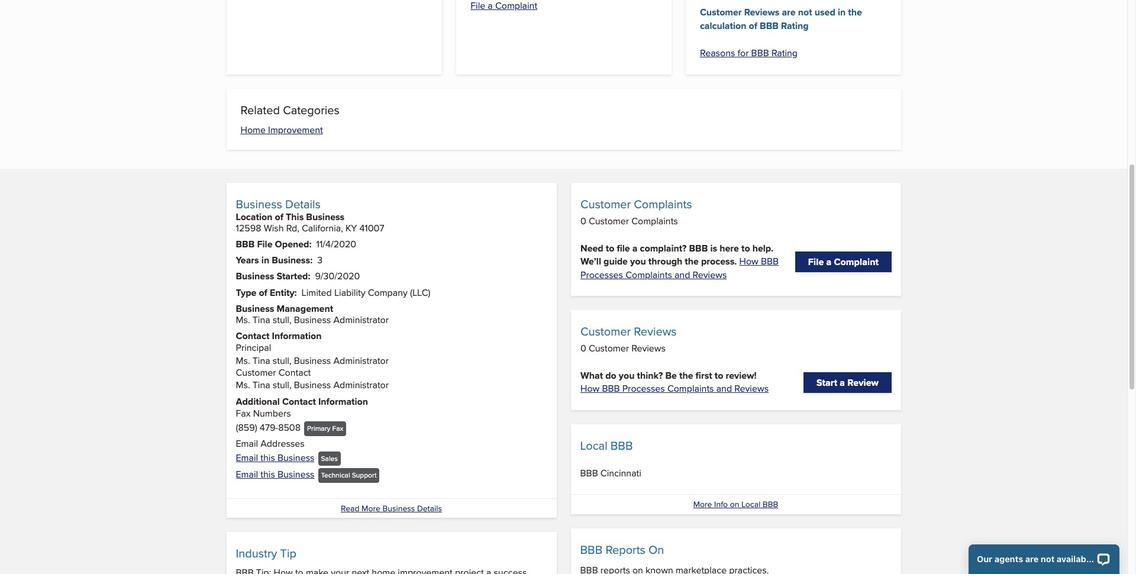 Task type: locate. For each thing, give the bounding box(es) containing it.
a right start on the bottom right of the page
[[840, 376, 845, 389]]

to left the file
[[606, 241, 614, 255]]

information
[[272, 329, 322, 343], [318, 395, 368, 408]]

you right 'do' on the bottom right
[[619, 369, 634, 382]]

bbb left think?
[[602, 382, 620, 396]]

3 administrator from the top
[[333, 378, 389, 392]]

start a review
[[817, 376, 879, 389]]

cincinnati
[[601, 466, 642, 480]]

file down the wish
[[257, 237, 273, 251]]

company
[[368, 286, 408, 299]]

0 horizontal spatial and
[[674, 268, 690, 281]]

email this business button
[[236, 451, 315, 465], [236, 468, 315, 481]]

rating down 'customer reviews are not used in the calculation of bbb rating'
[[772, 46, 798, 60]]

1 horizontal spatial of
[[275, 210, 283, 224]]

how left 'do' on the bottom right
[[580, 382, 599, 396]]

1 vertical spatial this
[[261, 468, 275, 481]]

0 vertical spatial the
[[848, 6, 862, 19]]

1 vertical spatial email this business
[[236, 468, 315, 481]]

you right the file
[[630, 255, 646, 268]]

bbb left are
[[760, 19, 779, 32]]

bbb up years
[[236, 237, 255, 251]]

to right first
[[715, 369, 723, 382]]

1 horizontal spatial how
[[739, 255, 758, 268]]

(859)
[[236, 421, 257, 435]]

stull, up additional contact information
[[273, 378, 292, 392]]

additional contact information
[[236, 395, 368, 408]]

entity
[[270, 286, 295, 299]]

a right the file
[[632, 241, 637, 255]]

1 ms. from the top
[[236, 313, 250, 327]]

of inside 'customer reviews are not used in the calculation of bbb rating'
[[749, 19, 758, 32]]

fax up '(859)'
[[236, 406, 251, 420]]

1 tina from the top
[[253, 313, 270, 327]]

0 vertical spatial email this business button
[[236, 451, 315, 465]]

1 vertical spatial and
[[716, 382, 732, 396]]

2 how bbb processes complaints and reviews link from the top
[[580, 382, 769, 396]]

a inside need to file a complaint? bbb is here to help. we'll guide you through the process.
[[632, 241, 637, 255]]

how inside the how bbb processes complaints and reviews
[[739, 255, 758, 268]]

1 horizontal spatial file
[[808, 255, 824, 269]]

3 ms. from the top
[[236, 378, 250, 392]]

support
[[352, 470, 377, 480]]

0 horizontal spatial local
[[580, 437, 608, 454]]

file a complaint
[[808, 255, 879, 269]]

and down complaint?
[[674, 268, 690, 281]]

0 horizontal spatial a
[[632, 241, 637, 255]]

a
[[632, 241, 637, 255], [826, 255, 832, 269], [840, 376, 845, 389]]

0 vertical spatial this
[[261, 451, 275, 465]]

2 vertical spatial ms.
[[236, 378, 250, 392]]

the right used
[[848, 6, 862, 19]]

2 horizontal spatial to
[[741, 241, 750, 255]]

customer
[[700, 6, 742, 19], [580, 195, 631, 212], [589, 214, 629, 227], [580, 322, 631, 340], [589, 341, 629, 355], [236, 366, 276, 379]]

how right here at the top right of the page
[[739, 255, 758, 268]]

sales
[[321, 453, 338, 463]]

processes inside the how bbb processes complaints and reviews
[[580, 268, 623, 281]]

file left complaint
[[808, 255, 824, 269]]

type
[[236, 286, 256, 299]]

0 vertical spatial tina
[[253, 313, 270, 327]]

file inside location of this business 12598 wish rd, california, ky 41007 bbb file opened : 11/4/2020 years in business : 3 business started : 9/30/2020 type of entity : limited liability company (llc) business management ms. tina stull, business administrator contact information principal ms. tina stull, business administrator customer contact ms. tina stull, business administrator
[[257, 237, 273, 251]]

processes left the be
[[622, 382, 665, 396]]

customer inside location of this business 12598 wish rd, california, ky 41007 bbb file opened : 11/4/2020 years in business : 3 business started : 9/30/2020 type of entity : limited liability company (llc) business management ms. tina stull, business administrator contact information principal ms. tina stull, business administrator customer contact ms. tina stull, business administrator
[[236, 366, 276, 379]]

industry tip
[[236, 545, 296, 562]]

:
[[309, 237, 312, 251], [310, 253, 313, 267], [308, 270, 310, 283], [295, 286, 297, 299]]

tip
[[280, 545, 296, 562]]

contact up additional contact information
[[279, 366, 311, 379]]

0 vertical spatial how
[[739, 255, 758, 268]]

(llc)
[[410, 286, 431, 299]]

stull, right the principal
[[273, 354, 292, 367]]

complaints inside what do you think? be the first to review! how bbb processes complaints and reviews
[[667, 382, 714, 396]]

0 horizontal spatial details
[[285, 195, 321, 212]]

file
[[257, 237, 273, 251], [808, 255, 824, 269]]

2 vertical spatial email
[[236, 468, 258, 481]]

2 this from the top
[[261, 468, 275, 481]]

0 vertical spatial stull,
[[273, 313, 292, 327]]

0 horizontal spatial in
[[262, 253, 269, 267]]

1 vertical spatial ms.
[[236, 354, 250, 367]]

2 email from the top
[[236, 451, 258, 465]]

1 horizontal spatial to
[[715, 369, 723, 382]]

in right years
[[262, 253, 269, 267]]

1 vertical spatial email this business button
[[236, 468, 315, 481]]

reviews inside the how bbb processes complaints and reviews
[[693, 268, 727, 281]]

1 vertical spatial in
[[262, 253, 269, 267]]

administrator
[[333, 313, 389, 327], [333, 354, 389, 367], [333, 378, 389, 392]]

the
[[848, 6, 862, 19], [685, 255, 699, 268], [679, 369, 693, 382]]

more right read
[[362, 502, 381, 514]]

bbb left the reports
[[580, 541, 603, 558]]

the inside what do you think? be the first to review! how bbb processes complaints and reviews
[[679, 369, 693, 382]]

0 inside customer complaints 0 customer complaints
[[580, 214, 586, 227]]

more left "info"
[[693, 498, 712, 510]]

of up the reasons for bbb rating
[[749, 19, 758, 32]]

8508
[[278, 421, 301, 435]]

be
[[665, 369, 677, 382]]

for
[[738, 46, 749, 60]]

0 vertical spatial how bbb processes complaints and reviews link
[[580, 255, 779, 281]]

0
[[580, 214, 586, 227], [580, 341, 586, 355]]

local up bbb cincinnati
[[580, 437, 608, 454]]

email addresses
[[236, 437, 305, 450]]

0 vertical spatial email
[[236, 437, 258, 450]]

review!
[[726, 369, 756, 382]]

2 vertical spatial the
[[679, 369, 693, 382]]

rating
[[781, 19, 809, 32], [772, 46, 798, 60]]

2 vertical spatial administrator
[[333, 378, 389, 392]]

11/4/2020
[[316, 237, 356, 251]]

a left complaint
[[826, 255, 832, 269]]

to right here at the top right of the page
[[741, 241, 750, 255]]

email this business for technical support
[[236, 468, 315, 481]]

in right used
[[838, 6, 846, 19]]

0 inside customer reviews 0 customer reviews
[[580, 341, 586, 355]]

0 vertical spatial and
[[674, 268, 690, 281]]

customer complaints 0 customer complaints
[[580, 195, 692, 227]]

management
[[277, 302, 333, 315]]

principal
[[236, 341, 271, 355]]

information inside location of this business 12598 wish rd, california, ky 41007 bbb file opened : 11/4/2020 years in business : 3 business started : 9/30/2020 type of entity : limited liability company (llc) business management ms. tina stull, business administrator contact information principal ms. tina stull, business administrator customer contact ms. tina stull, business administrator
[[272, 329, 322, 343]]

2 email this business from the top
[[236, 468, 315, 481]]

the inside 'customer reviews are not used in the calculation of bbb rating'
[[848, 6, 862, 19]]

0 horizontal spatial file
[[257, 237, 273, 251]]

rd,
[[286, 221, 299, 235]]

0 vertical spatial information
[[272, 329, 322, 343]]

0 horizontal spatial how
[[580, 382, 599, 396]]

need
[[580, 241, 603, 255]]

in inside 'customer reviews are not used in the calculation of bbb rating'
[[838, 6, 846, 19]]

reviews inside 'customer reviews are not used in the calculation of bbb rating'
[[744, 6, 780, 19]]

stull,
[[273, 313, 292, 327], [273, 354, 292, 367], [273, 378, 292, 392]]

1 vertical spatial you
[[619, 369, 634, 382]]

2 0 from the top
[[580, 341, 586, 355]]

liability
[[334, 286, 366, 299]]

contact down type
[[236, 329, 270, 343]]

details
[[285, 195, 321, 212], [417, 502, 442, 514]]

2 tina from the top
[[253, 354, 270, 367]]

how bbb processes complaints and reviews link
[[580, 255, 779, 281], [580, 382, 769, 396]]

local
[[580, 437, 608, 454], [742, 498, 761, 510]]

1 vertical spatial rating
[[772, 46, 798, 60]]

1 0 from the top
[[580, 214, 586, 227]]

you
[[630, 255, 646, 268], [619, 369, 634, 382]]

numbers
[[253, 406, 291, 420]]

1 vertical spatial how
[[580, 382, 599, 396]]

bbb inside the how bbb processes complaints and reviews
[[761, 255, 779, 268]]

tina
[[253, 313, 270, 327], [253, 354, 270, 367], [253, 378, 270, 392]]

2 vertical spatial of
[[259, 286, 267, 299]]

3 email from the top
[[236, 468, 258, 481]]

1 horizontal spatial in
[[838, 6, 846, 19]]

1 stull, from the top
[[273, 313, 292, 327]]

the left is
[[685, 255, 699, 268]]

in
[[838, 6, 846, 19], [262, 253, 269, 267]]

1 vertical spatial tina
[[253, 354, 270, 367]]

the right the be
[[679, 369, 693, 382]]

is
[[710, 241, 717, 255]]

0 horizontal spatial fax
[[236, 406, 251, 420]]

more
[[693, 498, 712, 510], [362, 502, 381, 514]]

2 horizontal spatial a
[[840, 376, 845, 389]]

contact
[[236, 329, 270, 343], [279, 366, 311, 379], [282, 395, 316, 408]]

of left this
[[275, 210, 283, 224]]

0 up what at the right of the page
[[580, 341, 586, 355]]

bbb right here at the top right of the page
[[761, 255, 779, 268]]

2 email this business button from the top
[[236, 468, 315, 481]]

fax
[[236, 406, 251, 420], [332, 423, 343, 433]]

of right type
[[259, 286, 267, 299]]

0 vertical spatial you
[[630, 255, 646, 268]]

0 vertical spatial of
[[749, 19, 758, 32]]

1 vertical spatial 0
[[580, 341, 586, 355]]

1 administrator from the top
[[333, 313, 389, 327]]

email for technical support
[[236, 468, 258, 481]]

2 horizontal spatial of
[[749, 19, 758, 32]]

bbb left cincinnati
[[580, 466, 598, 480]]

and right first
[[716, 382, 732, 396]]

in inside location of this business 12598 wish rd, california, ky 41007 bbb file opened : 11/4/2020 years in business : 3 business started : 9/30/2020 type of entity : limited liability company (llc) business management ms. tina stull, business administrator contact information principal ms. tina stull, business administrator customer contact ms. tina stull, business administrator
[[262, 253, 269, 267]]

rating left used
[[781, 19, 809, 32]]

: down started
[[295, 286, 297, 299]]

1 email this business from the top
[[236, 451, 315, 465]]

1 how bbb processes complaints and reviews link from the top
[[580, 255, 779, 281]]

bbb cincinnati
[[580, 466, 642, 480]]

1 this from the top
[[261, 451, 275, 465]]

0 vertical spatial fax
[[236, 406, 251, 420]]

0 vertical spatial ms.
[[236, 313, 250, 327]]

bbb right the for
[[751, 46, 769, 60]]

reviews
[[744, 6, 780, 19], [693, 268, 727, 281], [634, 322, 677, 340], [631, 341, 666, 355], [734, 382, 769, 396]]

0 up "need"
[[580, 214, 586, 227]]

1 email from the top
[[236, 437, 258, 450]]

information down management
[[272, 329, 322, 343]]

contact up 8508
[[282, 395, 316, 408]]

bbb right on at the bottom of the page
[[763, 498, 779, 510]]

customer inside 'customer reviews are not used in the calculation of bbb rating'
[[700, 6, 742, 19]]

1 vertical spatial administrator
[[333, 354, 389, 367]]

1 vertical spatial email
[[236, 451, 258, 465]]

1 vertical spatial how bbb processes complaints and reviews link
[[580, 382, 769, 396]]

and
[[674, 268, 690, 281], [716, 382, 732, 396]]

bbb inside what do you think? be the first to review! how bbb processes complaints and reviews
[[602, 382, 620, 396]]

0 vertical spatial administrator
[[333, 313, 389, 327]]

1 vertical spatial details
[[417, 502, 442, 514]]

complaints
[[634, 195, 692, 212], [631, 214, 678, 227], [625, 268, 672, 281], [667, 382, 714, 396]]

0 vertical spatial processes
[[580, 268, 623, 281]]

0 for reviews
[[580, 341, 586, 355]]

how bbb processes complaints and reviews link for what do you think? be the first to review!
[[580, 382, 769, 396]]

0 vertical spatial 0
[[580, 214, 586, 227]]

fax right primary
[[332, 423, 343, 433]]

1 horizontal spatial and
[[716, 382, 732, 396]]

email this business button for sales
[[236, 451, 315, 465]]

complaint
[[834, 255, 879, 269]]

0 vertical spatial email this business
[[236, 451, 315, 465]]

stull, down entity
[[273, 313, 292, 327]]

you inside need to file a complaint? bbb is here to help. we'll guide you through the process.
[[630, 255, 646, 268]]

this
[[261, 451, 275, 465], [261, 468, 275, 481]]

2 vertical spatial tina
[[253, 378, 270, 392]]

0 vertical spatial in
[[838, 6, 846, 19]]

479-
[[260, 421, 278, 435]]

2 ms. from the top
[[236, 354, 250, 367]]

a for need to file a complaint? bbb is here to help. we'll guide you through the process.
[[826, 255, 832, 269]]

technical
[[321, 470, 350, 480]]

information up "primary fax"
[[318, 395, 368, 408]]

local right on at the bottom of the page
[[742, 498, 761, 510]]

1 vertical spatial the
[[685, 255, 699, 268]]

0 for complaints
[[580, 214, 586, 227]]

0 vertical spatial local
[[580, 437, 608, 454]]

0 vertical spatial file
[[257, 237, 273, 251]]

1 vertical spatial processes
[[622, 382, 665, 396]]

to
[[606, 241, 614, 255], [741, 241, 750, 255], [715, 369, 723, 382]]

processes inside what do you think? be the first to review! how bbb processes complaints and reviews
[[622, 382, 665, 396]]

1 vertical spatial stull,
[[273, 354, 292, 367]]

we'll
[[580, 255, 601, 268]]

start
[[817, 376, 837, 389]]

1 horizontal spatial fax
[[332, 423, 343, 433]]

processes down "need"
[[580, 268, 623, 281]]

2 vertical spatial stull,
[[273, 378, 292, 392]]

1 horizontal spatial details
[[417, 502, 442, 514]]

: up limited
[[308, 270, 310, 283]]

wish
[[264, 221, 284, 235]]

1 horizontal spatial local
[[742, 498, 761, 510]]

bbb left is
[[689, 241, 708, 255]]

1 horizontal spatial a
[[826, 255, 832, 269]]

file a complaint link
[[795, 251, 892, 272]]

on
[[730, 498, 740, 510]]

1 email this business button from the top
[[236, 451, 315, 465]]

0 horizontal spatial of
[[259, 286, 267, 299]]

0 vertical spatial rating
[[781, 19, 809, 32]]

more info on local bbb link
[[693, 498, 779, 510]]



Task type: vqa. For each thing, say whether or not it's contained in the screenshot.
you
yes



Task type: describe. For each thing, give the bounding box(es) containing it.
limited
[[302, 286, 332, 299]]

and inside what do you think? be the first to review! how bbb processes complaints and reviews
[[716, 382, 732, 396]]

bbb inside 'customer reviews are not used in the calculation of bbb rating'
[[760, 19, 779, 32]]

this
[[286, 210, 304, 224]]

improvement
[[268, 123, 323, 136]]

review
[[848, 376, 879, 389]]

to inside what do you think? be the first to review! how bbb processes complaints and reviews
[[715, 369, 723, 382]]

2 administrator from the top
[[333, 354, 389, 367]]

ky
[[346, 221, 357, 235]]

help.
[[752, 241, 773, 255]]

related categories home improvement
[[241, 101, 340, 136]]

1 vertical spatial file
[[808, 255, 824, 269]]

3
[[317, 253, 323, 267]]

here
[[720, 241, 739, 255]]

how bbb processes complaints and reviews link for need to file a complaint? bbb is here to help. we'll guide you through the process.
[[580, 255, 779, 281]]

1 vertical spatial information
[[318, 395, 368, 408]]

categories
[[283, 101, 340, 118]]

bbb inside location of this business 12598 wish rd, california, ky 41007 bbb file opened : 11/4/2020 years in business : 3 business started : 9/30/2020 type of entity : limited liability company (llc) business management ms. tina stull, business administrator contact information principal ms. tina stull, business administrator customer contact ms. tina stull, business administrator
[[236, 237, 255, 251]]

3 tina from the top
[[253, 378, 270, 392]]

this for technical support
[[261, 468, 275, 481]]

through
[[648, 255, 682, 268]]

first
[[696, 369, 712, 382]]

location of this business 12598 wish rd, california, ky 41007 bbb file opened : 11/4/2020 years in business : 3 business started : 9/30/2020 type of entity : limited liability company (llc) business management ms. tina stull, business administrator contact information principal ms. tina stull, business administrator customer contact ms. tina stull, business administrator
[[236, 210, 431, 392]]

this for sales
[[261, 451, 275, 465]]

0 vertical spatial details
[[285, 195, 321, 212]]

are
[[782, 6, 796, 19]]

a for what do you think? be the first to review!
[[840, 376, 845, 389]]

start a review link
[[804, 372, 892, 393]]

you inside what do you think? be the first to review! how bbb processes complaints and reviews
[[619, 369, 634, 382]]

41007
[[360, 221, 384, 235]]

1 vertical spatial fax
[[332, 423, 343, 433]]

process.
[[701, 255, 737, 268]]

fax numbers
[[236, 406, 291, 420]]

started
[[277, 270, 308, 283]]

used
[[815, 6, 836, 19]]

local bbb
[[580, 437, 633, 454]]

0 vertical spatial contact
[[236, 329, 270, 343]]

1 vertical spatial local
[[742, 498, 761, 510]]

years
[[236, 253, 259, 267]]

reasons
[[700, 46, 735, 60]]

related
[[241, 101, 280, 118]]

primary
[[307, 423, 331, 433]]

reviews inside what do you think? be the first to review! how bbb processes complaints and reviews
[[734, 382, 769, 396]]

the inside need to file a complaint? bbb is here to help. we'll guide you through the process.
[[685, 255, 699, 268]]

think?
[[637, 369, 663, 382]]

home improvement link
[[241, 123, 323, 136]]

1 vertical spatial of
[[275, 210, 283, 224]]

how inside what do you think? be the first to review! how bbb processes complaints and reviews
[[580, 382, 599, 396]]

bbb reports on
[[580, 541, 664, 558]]

read more business details link
[[341, 502, 442, 514]]

location
[[236, 210, 273, 224]]

0 horizontal spatial to
[[606, 241, 614, 255]]

primary fax
[[307, 423, 343, 433]]

more info on local bbb
[[693, 498, 779, 510]]

what do you think? be the first to review! how bbb processes complaints and reviews
[[580, 369, 769, 396]]

read more business details
[[341, 502, 442, 514]]

info
[[714, 498, 728, 510]]

opened
[[275, 237, 309, 251]]

rating inside 'customer reviews are not used in the calculation of bbb rating'
[[781, 19, 809, 32]]

email this business for sales
[[236, 451, 315, 465]]

3 stull, from the top
[[273, 378, 292, 392]]

what
[[580, 369, 603, 382]]

(859) 479-8508
[[236, 421, 301, 435]]

how bbb processes complaints and reviews
[[580, 255, 779, 281]]

email for sales
[[236, 451, 258, 465]]

customer reviews are not used in the calculation of bbb rating
[[700, 6, 862, 32]]

email this business button for technical support
[[236, 468, 315, 481]]

read
[[341, 502, 360, 514]]

california,
[[302, 221, 343, 235]]

customer reviews 0 customer reviews
[[580, 322, 677, 355]]

addresses
[[261, 437, 305, 450]]

do
[[605, 369, 616, 382]]

guide
[[603, 255, 628, 268]]

industry
[[236, 545, 277, 562]]

file
[[617, 241, 630, 255]]

complaint?
[[640, 241, 687, 255]]

12598
[[236, 221, 261, 235]]

bbb inside need to file a complaint? bbb is here to help. we'll guide you through the process.
[[689, 241, 708, 255]]

1 vertical spatial contact
[[279, 366, 311, 379]]

additional
[[236, 395, 280, 408]]

and inside the how bbb processes complaints and reviews
[[674, 268, 690, 281]]

home
[[241, 123, 266, 136]]

1 horizontal spatial more
[[693, 498, 712, 510]]

business details
[[236, 195, 321, 212]]

: left 3
[[310, 253, 313, 267]]

technical support
[[321, 470, 377, 480]]

2 stull, from the top
[[273, 354, 292, 367]]

complaints inside the how bbb processes complaints and reviews
[[625, 268, 672, 281]]

9/30/2020
[[315, 270, 360, 283]]

bbb up cincinnati
[[611, 437, 633, 454]]

: down the california,
[[309, 237, 312, 251]]

reasons for bbb rating link
[[700, 46, 798, 60]]

calculation
[[700, 19, 747, 32]]

0 horizontal spatial more
[[362, 502, 381, 514]]

need to file a complaint? bbb is here to help. we'll guide you through the process.
[[580, 241, 773, 268]]

on
[[649, 541, 664, 558]]

2 vertical spatial contact
[[282, 395, 316, 408]]

not
[[798, 6, 812, 19]]

reasons for bbb rating
[[700, 46, 798, 60]]

reports
[[606, 541, 646, 558]]



